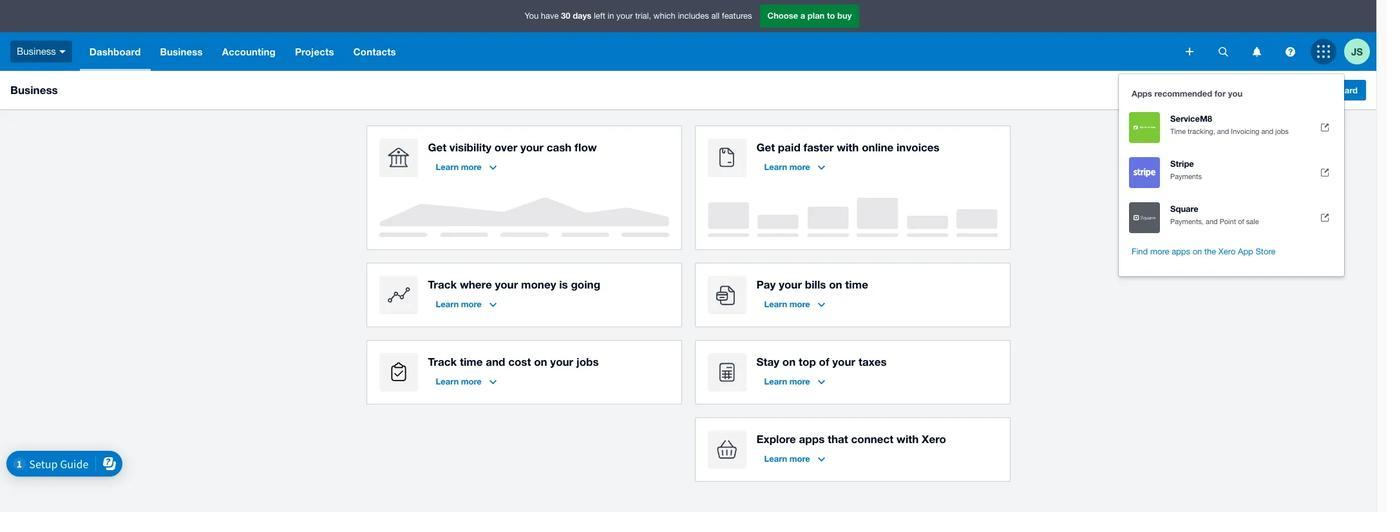 Task type: vqa. For each thing, say whether or not it's contained in the screenshot.
menu
no



Task type: describe. For each thing, give the bounding box(es) containing it.
your right cost on the left of page
[[550, 355, 573, 368]]

for
[[1215, 88, 1226, 99]]

and inside 'square payments, and point of sale'
[[1206, 218, 1218, 225]]

payments,
[[1170, 218, 1204, 225]]

learn more for visibility
[[436, 162, 482, 172]]

on left top
[[783, 355, 796, 368]]

time
[[1170, 128, 1186, 135]]

stay on top of your taxes
[[757, 355, 887, 368]]

contacts button
[[344, 32, 406, 71]]

taxes
[[859, 355, 887, 368]]

faster
[[804, 140, 834, 154]]

30
[[561, 10, 570, 21]]

learn more for on
[[764, 376, 810, 386]]

trial,
[[635, 11, 651, 21]]

learn for visibility
[[436, 162, 459, 172]]

your right over
[[520, 140, 544, 154]]

store
[[1256, 247, 1276, 256]]

group inside banner
[[1119, 74, 1344, 276]]

cash
[[547, 140, 572, 154]]

top
[[799, 355, 816, 368]]

money
[[521, 278, 556, 291]]

learn more for apps
[[764, 453, 810, 464]]

and right 'invoicing'
[[1261, 128, 1273, 135]]

a
[[801, 10, 805, 21]]

apps
[[1132, 88, 1152, 99]]

square
[[1170, 204, 1199, 214]]

which
[[654, 11, 676, 21]]

servicem8 time tracking, and invoicing and jobs
[[1170, 113, 1289, 135]]

servicem8
[[1170, 113, 1212, 124]]

learn for time
[[436, 376, 459, 386]]

dashboard
[[1315, 85, 1358, 95]]

more for pay your bills on time
[[790, 299, 810, 309]]

point
[[1220, 218, 1236, 225]]

stripe payments
[[1170, 158, 1202, 180]]

you
[[1228, 88, 1243, 99]]

track money icon image
[[379, 276, 418, 314]]

invoices
[[897, 140, 940, 154]]

learn more button for visibility
[[428, 157, 504, 177]]

get paid faster with online invoices
[[757, 140, 940, 154]]

edit dashboard button
[[1289, 80, 1366, 100]]

learn more button for time
[[428, 371, 504, 392]]

0 horizontal spatial svg image
[[1186, 48, 1194, 55]]

connect
[[851, 432, 894, 446]]

xero for with
[[922, 432, 946, 446]]

more for track time and cost on your jobs
[[461, 376, 482, 386]]

app
[[1238, 247, 1253, 256]]

left
[[594, 11, 605, 21]]

accounting button
[[212, 32, 285, 71]]

2 business button from the left
[[150, 32, 212, 71]]

on right bills
[[829, 278, 842, 291]]

add-ons icon image
[[708, 430, 746, 469]]

learn more button for on
[[757, 371, 833, 392]]

get for get paid faster with online invoices
[[757, 140, 775, 154]]

0 horizontal spatial apps
[[799, 432, 825, 446]]

learn for your
[[764, 299, 787, 309]]

features
[[722, 11, 752, 21]]

pay your bills on time
[[757, 278, 868, 291]]

bills
[[805, 278, 826, 291]]

learn more button for paid
[[757, 157, 833, 177]]

includes
[[678, 11, 709, 21]]

js
[[1351, 45, 1363, 57]]

sale
[[1246, 218, 1259, 225]]

projects icon image
[[379, 353, 418, 392]]

flow
[[575, 140, 597, 154]]

learn for on
[[764, 376, 787, 386]]

learn for where
[[436, 299, 459, 309]]

choose a plan to buy
[[768, 10, 852, 21]]

square payments, and point of sale
[[1170, 204, 1259, 225]]

that
[[828, 432, 848, 446]]

banner containing js
[[0, 0, 1377, 276]]

jobs for track time and cost on your jobs
[[576, 355, 599, 368]]

where
[[460, 278, 492, 291]]

visibility
[[450, 140, 491, 154]]

your inside 'you have 30 days left in your trial, which includes all features'
[[617, 11, 633, 21]]

projects button
[[285, 32, 344, 71]]

of inside 'square payments, and point of sale'
[[1238, 218, 1244, 225]]

1 horizontal spatial with
[[897, 432, 919, 446]]

1 horizontal spatial svg image
[[1218, 47, 1228, 56]]

apps recommended for you
[[1132, 88, 1243, 99]]

edit
[[1297, 85, 1313, 95]]

find more apps on the xero app store link
[[1119, 240, 1344, 263]]

learn more button for apps
[[757, 448, 833, 469]]

more for get visibility over your cash flow
[[461, 162, 482, 172]]

tracking,
[[1188, 128, 1215, 135]]

days
[[573, 10, 592, 21]]

apps inside group
[[1172, 247, 1190, 256]]

more for get paid faster with online invoices
[[790, 162, 810, 172]]

0 vertical spatial with
[[837, 140, 859, 154]]

your left taxes
[[832, 355, 856, 368]]



Task type: locate. For each thing, give the bounding box(es) containing it.
on inside find more apps on the xero app store link
[[1193, 247, 1202, 256]]

buy
[[837, 10, 852, 21]]

xero inside find more apps on the xero app store link
[[1219, 247, 1236, 256]]

more down explore
[[790, 453, 810, 464]]

track where your money is going
[[428, 278, 600, 291]]

your
[[617, 11, 633, 21], [520, 140, 544, 154], [495, 278, 518, 291], [779, 278, 802, 291], [550, 355, 573, 368], [832, 355, 856, 368]]

learn more button down top
[[757, 371, 833, 392]]

0 horizontal spatial time
[[460, 355, 483, 368]]

group containing apps recommended for you
[[1119, 74, 1344, 276]]

1 track from the top
[[428, 278, 457, 291]]

contacts
[[353, 46, 396, 57]]

stay
[[757, 355, 779, 368]]

of
[[1238, 218, 1244, 225], [819, 355, 829, 368]]

jobs inside servicem8 time tracking, and invoicing and jobs
[[1275, 128, 1289, 135]]

track right projects icon
[[428, 355, 457, 368]]

and left cost on the left of page
[[486, 355, 505, 368]]

js button
[[1344, 32, 1377, 71]]

learn more button down track time and cost on your jobs on the left bottom of page
[[428, 371, 504, 392]]

more
[[461, 162, 482, 172], [790, 162, 810, 172], [1150, 247, 1169, 256], [461, 299, 482, 309], [790, 299, 810, 309], [461, 376, 482, 386], [790, 376, 810, 386], [790, 453, 810, 464]]

plan
[[808, 10, 825, 21]]

learn more
[[436, 162, 482, 172], [764, 162, 810, 172], [436, 299, 482, 309], [764, 299, 810, 309], [436, 376, 482, 386], [764, 376, 810, 386], [764, 453, 810, 464]]

learn down paid
[[764, 162, 787, 172]]

going
[[571, 278, 600, 291]]

track
[[428, 278, 457, 291], [428, 355, 457, 368]]

online
[[862, 140, 894, 154]]

bills icon image
[[708, 276, 746, 314]]

more right find
[[1150, 247, 1169, 256]]

learn more down pay
[[764, 299, 810, 309]]

1 vertical spatial with
[[897, 432, 919, 446]]

with
[[837, 140, 859, 154], [897, 432, 919, 446]]

of right top
[[819, 355, 829, 368]]

more down track time and cost on your jobs on the left bottom of page
[[461, 376, 482, 386]]

the
[[1205, 247, 1216, 256]]

more for track where your money is going
[[461, 299, 482, 309]]

app recommendations element
[[1119, 105, 1344, 240]]

apps
[[1172, 247, 1190, 256], [799, 432, 825, 446]]

get
[[428, 140, 446, 154], [757, 140, 775, 154]]

more inside group
[[1150, 247, 1169, 256]]

1 horizontal spatial time
[[845, 278, 868, 291]]

apps left that at the bottom of page
[[799, 432, 825, 446]]

explore
[[757, 432, 796, 446]]

paid
[[778, 140, 801, 154]]

navigation
[[80, 32, 1177, 71]]

invoices preview bar graph image
[[708, 198, 997, 237]]

svg image inside business popup button
[[59, 50, 66, 53]]

1 horizontal spatial xero
[[1219, 247, 1236, 256]]

more for stay on top of your taxes
[[790, 376, 810, 386]]

more for explore apps that connect with xero
[[790, 453, 810, 464]]

over
[[495, 140, 517, 154]]

and
[[1217, 128, 1229, 135], [1261, 128, 1273, 135], [1206, 218, 1218, 225], [486, 355, 505, 368]]

banking icon image
[[379, 138, 418, 177]]

recommended
[[1155, 88, 1212, 99]]

you
[[525, 11, 539, 21]]

track time and cost on your jobs
[[428, 355, 599, 368]]

more down visibility at the top left
[[461, 162, 482, 172]]

edit dashboard
[[1297, 85, 1358, 95]]

apps left the
[[1172, 247, 1190, 256]]

find
[[1132, 247, 1148, 256]]

1 vertical spatial time
[[460, 355, 483, 368]]

navigation containing dashboard
[[80, 32, 1177, 71]]

svg image up 'apps recommended for you'
[[1186, 48, 1194, 55]]

learn more for time
[[436, 376, 482, 386]]

get visibility over your cash flow
[[428, 140, 597, 154]]

learn more down paid
[[764, 162, 810, 172]]

track left the where
[[428, 278, 457, 291]]

and right tracking,
[[1217, 128, 1229, 135]]

more down pay your bills on time at the right bottom of the page
[[790, 299, 810, 309]]

learn more button for your
[[757, 294, 833, 314]]

all
[[711, 11, 720, 21]]

0 vertical spatial xero
[[1219, 247, 1236, 256]]

learn more button
[[428, 157, 504, 177], [757, 157, 833, 177], [428, 294, 504, 314], [757, 294, 833, 314], [428, 371, 504, 392], [757, 371, 833, 392], [757, 448, 833, 469]]

find more apps on the xero app store
[[1132, 247, 1276, 256]]

1 vertical spatial xero
[[922, 432, 946, 446]]

explore apps that connect with xero
[[757, 432, 946, 446]]

0 horizontal spatial get
[[428, 140, 446, 154]]

group
[[1119, 74, 1344, 276]]

track for track where your money is going
[[428, 278, 457, 291]]

of left sale
[[1238, 218, 1244, 225]]

0 horizontal spatial business button
[[0, 32, 80, 71]]

learn right track money icon
[[436, 299, 459, 309]]

learn more down stay in the bottom right of the page
[[764, 376, 810, 386]]

invoicing
[[1231, 128, 1260, 135]]

stripe
[[1170, 158, 1194, 169]]

learn more down track time and cost on your jobs on the left bottom of page
[[436, 376, 482, 386]]

learn more for your
[[764, 299, 810, 309]]

learn right projects icon
[[436, 376, 459, 386]]

your right pay
[[779, 278, 802, 291]]

dashboard link
[[80, 32, 150, 71]]

with right faster
[[837, 140, 859, 154]]

you have 30 days left in your trial, which includes all features
[[525, 10, 752, 21]]

1 business button from the left
[[0, 32, 80, 71]]

learn more button down pay your bills on time at the right bottom of the page
[[757, 294, 833, 314]]

time
[[845, 278, 868, 291], [460, 355, 483, 368]]

0 vertical spatial track
[[428, 278, 457, 291]]

0 horizontal spatial of
[[819, 355, 829, 368]]

1 vertical spatial track
[[428, 355, 457, 368]]

learn more down explore
[[764, 453, 810, 464]]

1 horizontal spatial business button
[[150, 32, 212, 71]]

banner
[[0, 0, 1377, 276]]

get left paid
[[757, 140, 775, 154]]

learn more button down explore
[[757, 448, 833, 469]]

1 vertical spatial jobs
[[576, 355, 599, 368]]

get for get visibility over your cash flow
[[428, 140, 446, 154]]

xero
[[1219, 247, 1236, 256], [922, 432, 946, 446]]

2 get from the left
[[757, 140, 775, 154]]

2 track from the top
[[428, 355, 457, 368]]

to
[[827, 10, 835, 21]]

learn more button for where
[[428, 294, 504, 314]]

1 horizontal spatial jobs
[[1275, 128, 1289, 135]]

1 horizontal spatial get
[[757, 140, 775, 154]]

is
[[559, 278, 568, 291]]

with right connect
[[897, 432, 919, 446]]

jobs for servicem8 time tracking, and invoicing and jobs
[[1275, 128, 1289, 135]]

0 vertical spatial apps
[[1172, 247, 1190, 256]]

in
[[608, 11, 614, 21]]

learn for apps
[[764, 453, 787, 464]]

payments
[[1170, 173, 1202, 180]]

xero right connect
[[922, 432, 946, 446]]

dashboard
[[89, 46, 141, 57]]

0 horizontal spatial with
[[837, 140, 859, 154]]

svg image
[[1218, 47, 1228, 56], [1186, 48, 1194, 55]]

learn down pay
[[764, 299, 787, 309]]

your right "in" at top
[[617, 11, 633, 21]]

svg image
[[1317, 45, 1330, 58], [1253, 47, 1261, 56], [1285, 47, 1295, 56], [59, 50, 66, 53]]

0 vertical spatial time
[[845, 278, 868, 291]]

learn for paid
[[764, 162, 787, 172]]

1 horizontal spatial apps
[[1172, 247, 1190, 256]]

1 horizontal spatial of
[[1238, 218, 1244, 225]]

learn more down the where
[[436, 299, 482, 309]]

invoices icon image
[[708, 138, 746, 177]]

learn more down visibility at the top left
[[436, 162, 482, 172]]

have
[[541, 11, 559, 21]]

on left the
[[1193, 247, 1202, 256]]

learn more button down visibility at the top left
[[428, 157, 504, 177]]

business
[[17, 46, 56, 57], [160, 46, 203, 57], [10, 83, 58, 97]]

learn more for paid
[[764, 162, 810, 172]]

your right the where
[[495, 278, 518, 291]]

accounting
[[222, 46, 276, 57]]

learn more button down paid
[[757, 157, 833, 177]]

1 vertical spatial apps
[[799, 432, 825, 446]]

choose
[[768, 10, 798, 21]]

1 get from the left
[[428, 140, 446, 154]]

learn more button down the where
[[428, 294, 504, 314]]

jobs
[[1275, 128, 1289, 135], [576, 355, 599, 368]]

banking preview line graph image
[[379, 198, 669, 237]]

xero right the
[[1219, 247, 1236, 256]]

business button
[[0, 32, 80, 71], [150, 32, 212, 71]]

0 vertical spatial jobs
[[1275, 128, 1289, 135]]

time left cost on the left of page
[[460, 355, 483, 368]]

track for track time and cost on your jobs
[[428, 355, 457, 368]]

1 vertical spatial of
[[819, 355, 829, 368]]

0 horizontal spatial jobs
[[576, 355, 599, 368]]

learn down visibility at the top left
[[436, 162, 459, 172]]

0 horizontal spatial xero
[[922, 432, 946, 446]]

on right cost on the left of page
[[534, 355, 547, 368]]

0 vertical spatial of
[[1238, 218, 1244, 225]]

cost
[[508, 355, 531, 368]]

taxes icon image
[[708, 353, 746, 392]]

learn
[[436, 162, 459, 172], [764, 162, 787, 172], [436, 299, 459, 309], [764, 299, 787, 309], [436, 376, 459, 386], [764, 376, 787, 386], [764, 453, 787, 464]]

projects
[[295, 46, 334, 57]]

xero for the
[[1219, 247, 1236, 256]]

and left point
[[1206, 218, 1218, 225]]

get left visibility at the top left
[[428, 140, 446, 154]]

more down top
[[790, 376, 810, 386]]

more down the where
[[461, 299, 482, 309]]

more down paid
[[790, 162, 810, 172]]

learn down explore
[[764, 453, 787, 464]]

time right bills
[[845, 278, 868, 291]]

learn down stay in the bottom right of the page
[[764, 376, 787, 386]]

on
[[1193, 247, 1202, 256], [829, 278, 842, 291], [534, 355, 547, 368], [783, 355, 796, 368]]

pay
[[757, 278, 776, 291]]

navigation inside banner
[[80, 32, 1177, 71]]

svg image up the for
[[1218, 47, 1228, 56]]

learn more for where
[[436, 299, 482, 309]]



